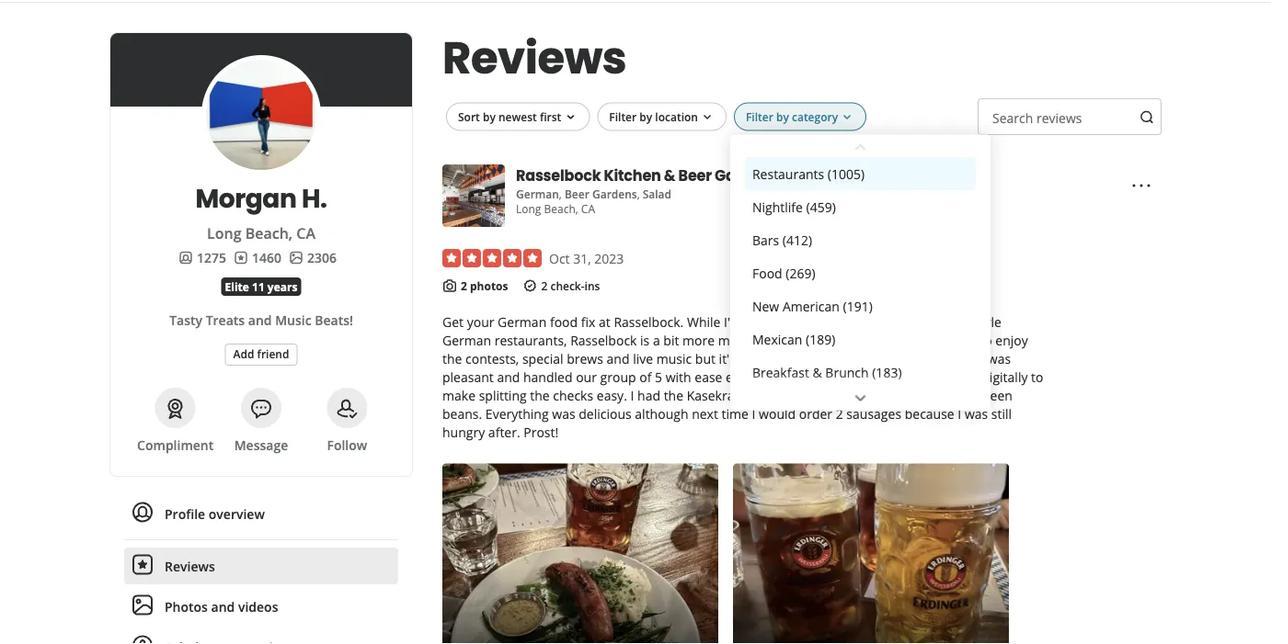 Task type: locate. For each thing, give the bounding box(es) containing it.
2 vertical spatial german
[[442, 332, 491, 349]]

live
[[633, 350, 653, 368]]

0 vertical spatial long
[[516, 201, 541, 217]]

1 vertical spatial beer
[[565, 187, 589, 202]]

photos and videos link
[[124, 589, 398, 625]]

24 chevron down v2 image
[[849, 388, 871, 410]]

0 horizontal spatial a
[[653, 332, 660, 349]]

0 horizontal spatial long
[[207, 223, 241, 243]]

we up mashed
[[857, 369, 876, 386]]

0 horizontal spatial filter
[[609, 109, 637, 124]]

because
[[905, 405, 954, 423]]

1 vertical spatial &
[[813, 363, 822, 381]]

24 photos v2 image
[[132, 594, 154, 617]]

ca up photos element
[[296, 223, 315, 243]]

a
[[797, 314, 804, 331], [653, 332, 660, 349], [777, 369, 784, 386]]

2 by from the left
[[639, 109, 652, 124]]

0 horizontal spatial &
[[664, 165, 675, 186]]

i left the had
[[630, 387, 634, 405]]

and down pay
[[951, 387, 974, 405]]

by left the category
[[776, 109, 789, 124]]

american
[[783, 297, 840, 315]]

1460
[[252, 249, 281, 266]]

restaurants (1005)
[[752, 165, 865, 182]]

garden
[[715, 165, 770, 186]]

of left 5
[[639, 369, 652, 386]]

german left the 'beer gardens' link
[[516, 187, 559, 202]]

rasselbock kitchen & beer garden german , beer gardens , salad long beach, ca
[[516, 165, 770, 217]]

business categories element
[[140, 0, 1234, 2]]

ease
[[695, 369, 722, 386]]

german up restaurants,
[[498, 314, 547, 331]]

by inside filter by location popup button
[[639, 109, 652, 124]]

0 vertical spatial a
[[797, 314, 804, 331]]

we up any
[[773, 332, 792, 349]]

rasselbock down at at the left
[[570, 332, 637, 349]]

1 by from the left
[[483, 109, 496, 124]]

reviews up first
[[442, 27, 626, 89]]

0 vertical spatial we
[[773, 332, 792, 349]]

salad
[[643, 187, 671, 202]]

menu
[[124, 496, 398, 645]]

0 horizontal spatial beach,
[[245, 223, 293, 243]]

1 vertical spatial a
[[653, 332, 660, 349]]

it's
[[719, 350, 736, 368]]

2 filter from the left
[[746, 109, 773, 124]]

more down "while"
[[682, 332, 715, 349]]

restaurants,
[[495, 332, 567, 349]]

0 vertical spatial ca
[[581, 201, 595, 217]]

make
[[442, 387, 475, 405]]

sort
[[458, 109, 480, 124]]

1 horizontal spatial we
[[857, 369, 876, 386]]

2 horizontal spatial 2
[[836, 405, 843, 423]]

long up 5 star rating image
[[516, 201, 541, 217]]

with down music
[[666, 369, 691, 386]]

filter left the category
[[746, 109, 773, 124]]

2 horizontal spatial 16 chevron down v2 image
[[840, 110, 854, 125]]

by
[[483, 109, 496, 124], [639, 109, 652, 124], [776, 109, 789, 124]]

filter for filter by location
[[609, 109, 637, 124]]

get your german food fix at rasselbock. while i've been to a few other more "old world" style german restaurants, rasselbock is a bit more modern. we came here during oktoberfest to enjoy the contests, special brews and live music but it's good any time of year as well. our server was pleasant and handled our group of 5 with ease even on a busy night. we were able to pay digitally to make splitting the checks easy. i had the kasekrainer sausage with mashed potatoes and green beans. everything was delicious although next time i would order 2 sausages because i was still hungry after. prost!
[[442, 314, 1043, 441]]

elite 11 years link
[[221, 278, 301, 296]]

16 chevron down v2 image inside the sort by newest first dropdown button
[[563, 110, 578, 125]]

(412)
[[782, 231, 812, 249]]

time down kasekrainer
[[721, 405, 748, 423]]

and down elite 11 years 'link'
[[248, 311, 272, 329]]

the up although
[[664, 387, 683, 405]]

reviews
[[442, 27, 626, 89], [165, 558, 215, 575]]

1 horizontal spatial a
[[777, 369, 784, 386]]

16 chevron down v2 image right the category
[[840, 110, 854, 125]]

16 chevron down v2 image right location at the top right of page
[[700, 110, 715, 125]]

2 16 chevron down v2 image from the left
[[700, 110, 715, 125]]

friend
[[257, 347, 289, 362]]

years
[[267, 279, 297, 294]]

a right on
[[777, 369, 784, 386]]

green
[[978, 387, 1012, 405]]

was left still
[[965, 405, 988, 423]]

1 horizontal spatial reviews
[[442, 27, 626, 89]]

1 horizontal spatial long
[[516, 201, 541, 217]]

0 horizontal spatial i
[[630, 387, 634, 405]]

of
[[828, 350, 840, 368], [639, 369, 652, 386]]

new american (191) button
[[745, 289, 976, 323]]

(189)
[[806, 330, 835, 348]]

16 chevron down v2 image inside filter by category popup button
[[840, 110, 854, 125]]

photos and videos
[[165, 598, 278, 616]]

by for category
[[776, 109, 789, 124]]

i left would
[[752, 405, 755, 423]]

by right sort
[[483, 109, 496, 124]]

ca up oct 31, 2023
[[581, 201, 595, 217]]

and left videos
[[211, 598, 235, 616]]

ca inside rasselbock kitchen & beer garden german , beer gardens , salad long beach, ca
[[581, 201, 595, 217]]

1 horizontal spatial ca
[[581, 201, 595, 217]]

was down checks
[[552, 405, 575, 423]]

1 horizontal spatial by
[[639, 109, 652, 124]]

and
[[248, 311, 272, 329], [607, 350, 630, 368], [497, 369, 520, 386], [951, 387, 974, 405], [211, 598, 235, 616]]

newest
[[498, 109, 537, 124]]

new
[[752, 297, 779, 315]]

came
[[795, 332, 828, 349]]

1 vertical spatial with
[[814, 387, 840, 405]]

0 vertical spatial more
[[868, 314, 900, 331]]

with down 'night.'
[[814, 387, 840, 405]]

1 horizontal spatial of
[[828, 350, 840, 368]]

0 vertical spatial beer
[[678, 165, 712, 186]]

"old
[[904, 314, 928, 331]]

1 horizontal spatial 2
[[541, 279, 548, 294]]

the down handled
[[530, 387, 550, 405]]

time down came
[[798, 350, 825, 368]]

german link
[[516, 187, 559, 202]]

well.
[[890, 350, 917, 368]]

2 horizontal spatial a
[[797, 314, 804, 331]]

1 16 chevron down v2 image from the left
[[563, 110, 578, 125]]

16 chevron down v2 image
[[563, 110, 578, 125], [700, 110, 715, 125], [840, 110, 854, 125]]

pay
[[957, 369, 978, 386]]

1 vertical spatial rasselbock
[[570, 332, 637, 349]]

1 vertical spatial ca
[[296, 223, 315, 243]]

long up 1275 in the top left of the page
[[207, 223, 241, 243]]

, left salad link
[[637, 187, 640, 202]]

1 vertical spatial more
[[682, 332, 715, 349]]

of up 'night.'
[[828, 350, 840, 368]]

mexican (189) button
[[745, 323, 976, 356]]

german down your
[[442, 332, 491, 349]]

time
[[798, 350, 825, 368], [721, 405, 748, 423]]

(269)
[[786, 264, 815, 282]]

by inside the sort by newest first dropdown button
[[483, 109, 496, 124]]

3 by from the left
[[776, 109, 789, 124]]

beach, up the 1460
[[245, 223, 293, 243]]

categories element
[[516, 185, 671, 202]]

here
[[831, 332, 859, 349]]

1 horizontal spatial filter
[[746, 109, 773, 124]]

and inside photos and videos link
[[211, 598, 235, 616]]

0 horizontal spatial ,
[[559, 187, 562, 202]]

digitally
[[982, 369, 1028, 386]]

more up during
[[868, 314, 900, 331]]

the
[[442, 350, 462, 368], [530, 387, 550, 405], [664, 387, 683, 405]]

,
[[559, 187, 562, 202], [637, 187, 640, 202]]

a right is
[[653, 332, 660, 349]]

food
[[752, 264, 782, 282]]

rasselbock kitchen & beer garden region
[[435, 84, 1169, 645]]

0 vertical spatial german
[[516, 187, 559, 202]]

by for newest
[[483, 109, 496, 124]]

0 vertical spatial of
[[828, 350, 840, 368]]

get
[[442, 314, 464, 331]]

search
[[992, 109, 1033, 126]]

by left location at the top right of page
[[639, 109, 652, 124]]

rasselbock inside rasselbock kitchen & beer garden german , beer gardens , salad long beach, ca
[[516, 165, 601, 186]]

rasselbock up german link
[[516, 165, 601, 186]]

2 right order
[[836, 405, 843, 423]]

0 horizontal spatial by
[[483, 109, 496, 124]]

reviews
[[1036, 109, 1082, 126]]

by for location
[[639, 109, 652, 124]]

a left few
[[797, 314, 804, 331]]

1 horizontal spatial &
[[813, 363, 822, 381]]

profile overview menu item
[[124, 496, 398, 541]]

but
[[695, 350, 715, 368]]

, left the 'beer gardens' link
[[559, 187, 562, 202]]

  text field
[[978, 98, 1162, 135]]

1 filter from the left
[[609, 109, 637, 124]]

good
[[739, 350, 769, 368]]

sausages
[[846, 405, 901, 423]]

beer left the gardens
[[565, 187, 589, 202]]

reviews up photos
[[165, 558, 215, 575]]

0 horizontal spatial 16 chevron down v2 image
[[563, 110, 578, 125]]

0 horizontal spatial 2
[[461, 279, 467, 294]]

2 horizontal spatial by
[[776, 109, 789, 124]]

2 right 16 camera v2 image
[[461, 279, 467, 294]]

16 chevron down v2 image inside filter by location popup button
[[700, 110, 715, 125]]

ca
[[581, 201, 595, 217], [296, 223, 315, 243]]

1 vertical spatial time
[[721, 405, 748, 423]]

0 vertical spatial rasselbock
[[516, 165, 601, 186]]

videos
[[238, 598, 278, 616]]

1 horizontal spatial beer
[[678, 165, 712, 186]]

0 horizontal spatial reviews
[[165, 558, 215, 575]]

beach, up oct
[[544, 201, 578, 217]]

  text field inside rasselbock kitchen & beer garden region
[[978, 98, 1162, 135]]

were
[[879, 369, 909, 386]]

0 horizontal spatial ca
[[296, 223, 315, 243]]

beats!
[[315, 311, 353, 329]]

1 vertical spatial long
[[207, 223, 241, 243]]

i
[[630, 387, 634, 405], [752, 405, 755, 423], [958, 405, 961, 423]]

2 horizontal spatial the
[[664, 387, 683, 405]]

& left brunch on the bottom of page
[[813, 363, 822, 381]]

the up pleasant
[[442, 350, 462, 368]]

1 horizontal spatial ,
[[637, 187, 640, 202]]

special
[[522, 350, 563, 368]]

compliment image
[[164, 398, 186, 420]]

rasselbock.
[[614, 314, 684, 331]]

1 horizontal spatial 16 chevron down v2 image
[[700, 110, 715, 125]]

reviews inside reviews link
[[165, 558, 215, 575]]

busy
[[787, 369, 816, 386]]

everything
[[485, 405, 549, 423]]

1 vertical spatial beach,
[[245, 223, 293, 243]]

style
[[974, 314, 1001, 331]]

1 horizontal spatial beach,
[[544, 201, 578, 217]]

0 vertical spatial with
[[666, 369, 691, 386]]

0 vertical spatial &
[[664, 165, 675, 186]]

beer left the garden
[[678, 165, 712, 186]]

filter
[[609, 109, 637, 124], [746, 109, 773, 124]]

profile
[[165, 505, 205, 523]]

1 horizontal spatial with
[[814, 387, 840, 405]]

and up splitting
[[497, 369, 520, 386]]

german inside rasselbock kitchen & beer garden german , beer gardens , salad long beach, ca
[[516, 187, 559, 202]]

0 vertical spatial time
[[798, 350, 825, 368]]

night.
[[819, 369, 853, 386]]

sort by newest first
[[458, 109, 561, 124]]

elite 11 years
[[225, 279, 297, 294]]

0 horizontal spatial with
[[666, 369, 691, 386]]

is
[[640, 332, 650, 349]]

filter left location at the top right of page
[[609, 109, 637, 124]]

reviews element
[[234, 248, 281, 267]]

3 16 chevron down v2 image from the left
[[840, 110, 854, 125]]

1 vertical spatial of
[[639, 369, 652, 386]]

server
[[947, 350, 984, 368]]

by inside filter by category popup button
[[776, 109, 789, 124]]

message
[[234, 436, 288, 454]]

1 , from the left
[[559, 187, 562, 202]]

i right because
[[958, 405, 961, 423]]

1 vertical spatial reviews
[[165, 558, 215, 575]]

& up salad
[[664, 165, 675, 186]]

2 right 16 check in v2 image
[[541, 279, 548, 294]]

kasekrainer
[[687, 387, 758, 405]]

0 vertical spatial beach,
[[544, 201, 578, 217]]

16 chevron down v2 image right first
[[563, 110, 578, 125]]

restaurants
[[752, 165, 824, 182]]



Task type: describe. For each thing, give the bounding box(es) containing it.
follow image
[[336, 398, 358, 420]]

2 for 2 photos
[[461, 279, 467, 294]]

message image
[[250, 398, 272, 420]]

tasty
[[169, 311, 202, 329]]

music
[[275, 311, 311, 329]]

salad link
[[643, 187, 671, 202]]

modern.
[[718, 332, 769, 349]]

1 horizontal spatial time
[[798, 350, 825, 368]]

0 horizontal spatial of
[[639, 369, 652, 386]]

16 review v2 image
[[234, 250, 248, 265]]

kitchen
[[604, 165, 661, 186]]

first
[[540, 109, 561, 124]]

i've
[[724, 314, 744, 331]]

search image
[[1139, 110, 1154, 124]]

friends element
[[178, 248, 226, 267]]

reviews menu item
[[124, 548, 398, 585]]

to down style
[[980, 332, 992, 349]]

16 check in v2 image
[[523, 278, 538, 293]]

to right been
[[781, 314, 793, 331]]

mashed
[[843, 387, 892, 405]]

rasselbock kitchen & beer garden link
[[516, 165, 770, 187]]

(1005)
[[828, 165, 865, 182]]

mexican
[[752, 330, 802, 348]]

add friend button
[[225, 344, 297, 366]]

(191)
[[843, 297, 873, 315]]

photos element
[[289, 248, 337, 267]]

ca inside "morgan h. long beach, ca"
[[296, 223, 315, 243]]

tasty treats and music beats!
[[169, 311, 353, 329]]

on
[[758, 369, 774, 386]]

photos
[[165, 598, 208, 616]]

1275
[[197, 249, 226, 266]]

0 vertical spatial reviews
[[442, 27, 626, 89]]

brews
[[567, 350, 603, 368]]

2 check-ins
[[541, 279, 600, 294]]

5 star rating image
[[442, 249, 542, 268]]

menu image
[[1130, 175, 1152, 197]]

food (269)
[[752, 264, 815, 282]]

while
[[687, 314, 721, 331]]

long inside rasselbock kitchen & beer garden german , beer gardens , salad long beach, ca
[[516, 201, 541, 217]]

0 horizontal spatial the
[[442, 350, 462, 368]]

beer gardens link
[[565, 187, 637, 202]]

food (269) button
[[745, 256, 976, 289]]

elite
[[225, 279, 249, 294]]

had
[[637, 387, 660, 405]]

potatoes
[[895, 387, 948, 405]]

your
[[467, 314, 494, 331]]

16 friends v2 image
[[178, 250, 193, 265]]

add
[[233, 347, 254, 362]]

able
[[912, 369, 938, 386]]

restaurants (1005) button
[[745, 157, 976, 190]]

24 questions v2 image
[[132, 635, 154, 645]]

& inside breakfast & brunch (183) button
[[813, 363, 822, 381]]

24 profile v2 image
[[132, 502, 154, 524]]

our
[[920, 350, 943, 368]]

16 photos v2 image
[[289, 250, 303, 265]]

nightlife (459)
[[752, 198, 836, 215]]

filter for filter by category
[[746, 109, 773, 124]]

16 chevron down v2 image for sort by newest first
[[563, 110, 578, 125]]

bars
[[752, 231, 779, 249]]

breakfast & brunch (183)
[[752, 363, 902, 381]]

hungry
[[442, 424, 485, 441]]

0 horizontal spatial we
[[773, 332, 792, 349]]

and up group
[[607, 350, 630, 368]]

2306
[[307, 249, 337, 266]]

2 horizontal spatial i
[[958, 405, 961, 423]]

few
[[807, 314, 829, 331]]

16 camera v2 image
[[442, 278, 457, 293]]

next
[[692, 405, 718, 423]]

1 vertical spatial german
[[498, 314, 547, 331]]

1 horizontal spatial i
[[752, 405, 755, 423]]

splitting
[[479, 387, 527, 405]]

1 horizontal spatial more
[[868, 314, 900, 331]]

2 for 2 check-ins
[[541, 279, 548, 294]]

2023
[[594, 250, 624, 267]]

search reviews
[[992, 109, 1082, 126]]

1 horizontal spatial the
[[530, 387, 550, 405]]

2 inside get your german food fix at rasselbock. while i've been to a few other more "old world" style german restaurants, rasselbock is a bit more modern. we came here during oktoberfest to enjoy the contests, special brews and live music but it's good any time of year as well. our server was pleasant and handled our group of 5 with ease even on a busy night. we were able to pay digitally to make splitting the checks easy. i had the kasekrainer sausage with mashed potatoes and green beans. everything was delicious although next time i would order 2 sausages because i was still hungry after. prost!
[[836, 405, 843, 423]]

bit
[[663, 332, 679, 349]]

16 chevron down v2 image for filter by location
[[700, 110, 715, 125]]

delicious
[[579, 405, 632, 423]]

world"
[[931, 314, 970, 331]]

beach, inside rasselbock kitchen & beer garden german , beer gardens , salad long beach, ca
[[544, 201, 578, 217]]

bars (412)
[[752, 231, 812, 249]]

2 vertical spatial a
[[777, 369, 784, 386]]

to left pay
[[941, 369, 953, 386]]

overview
[[209, 505, 265, 523]]

new american (191)
[[752, 297, 873, 315]]

menu containing profile overview
[[124, 496, 398, 645]]

& inside rasselbock kitchen & beer garden german , beer gardens , salad long beach, ca
[[664, 165, 675, 186]]

would
[[759, 405, 796, 423]]

rasselbock inside get your german food fix at rasselbock. while i've been to a few other more "old world" style german restaurants, rasselbock is a bit more modern. we came here during oktoberfest to enjoy the contests, special brews and live music but it's good any time of year as well. our server was pleasant and handled our group of 5 with ease even on a busy night. we were able to pay digitally to make splitting the checks easy. i had the kasekrainer sausage with mashed potatoes and green beans. everything was delicious although next time i would order 2 sausages because i was still hungry after. prost!
[[570, 332, 637, 349]]

during
[[862, 332, 901, 349]]

filters group
[[442, 102, 990, 411]]

although
[[635, 405, 688, 423]]

profile overview
[[165, 505, 265, 523]]

contests,
[[465, 350, 519, 368]]

beach, inside "morgan h. long beach, ca"
[[245, 223, 293, 243]]

0 horizontal spatial beer
[[565, 187, 589, 202]]

(459)
[[806, 198, 836, 215]]

breakfast
[[752, 363, 809, 381]]

reviews link
[[124, 548, 398, 585]]

long inside "morgan h. long beach, ca"
[[207, 223, 241, 243]]

31,
[[573, 250, 591, 267]]

16 chevron down v2 image for filter by category
[[840, 110, 854, 125]]

photos
[[470, 279, 508, 294]]

(183)
[[872, 363, 902, 381]]

0 horizontal spatial time
[[721, 405, 748, 423]]

gardens
[[592, 187, 637, 202]]

other
[[832, 314, 865, 331]]

mexican (189)
[[752, 330, 835, 348]]

pleasant
[[442, 369, 494, 386]]

sausage
[[761, 387, 811, 405]]

11
[[252, 279, 265, 294]]

handled
[[523, 369, 573, 386]]

1 vertical spatial we
[[857, 369, 876, 386]]

year
[[844, 350, 870, 368]]

24 review v2 image
[[132, 554, 154, 576]]

oct
[[549, 250, 570, 267]]

category
[[792, 109, 838, 124]]

to right digitally
[[1031, 369, 1043, 386]]

treats
[[206, 311, 245, 329]]

as
[[873, 350, 886, 368]]

morgan
[[195, 180, 297, 217]]

0 horizontal spatial more
[[682, 332, 715, 349]]

at
[[599, 314, 610, 331]]

2 , from the left
[[637, 187, 640, 202]]

after.
[[488, 424, 520, 441]]

breakfast & brunch (183) button
[[745, 356, 976, 389]]

add friend
[[233, 347, 289, 362]]

filter by category
[[746, 109, 838, 124]]

was up digitally
[[988, 350, 1011, 368]]

sort by newest first button
[[446, 102, 590, 131]]



Task type: vqa. For each thing, say whether or not it's contained in the screenshot.
second 16 chevron down v2 icon
yes



